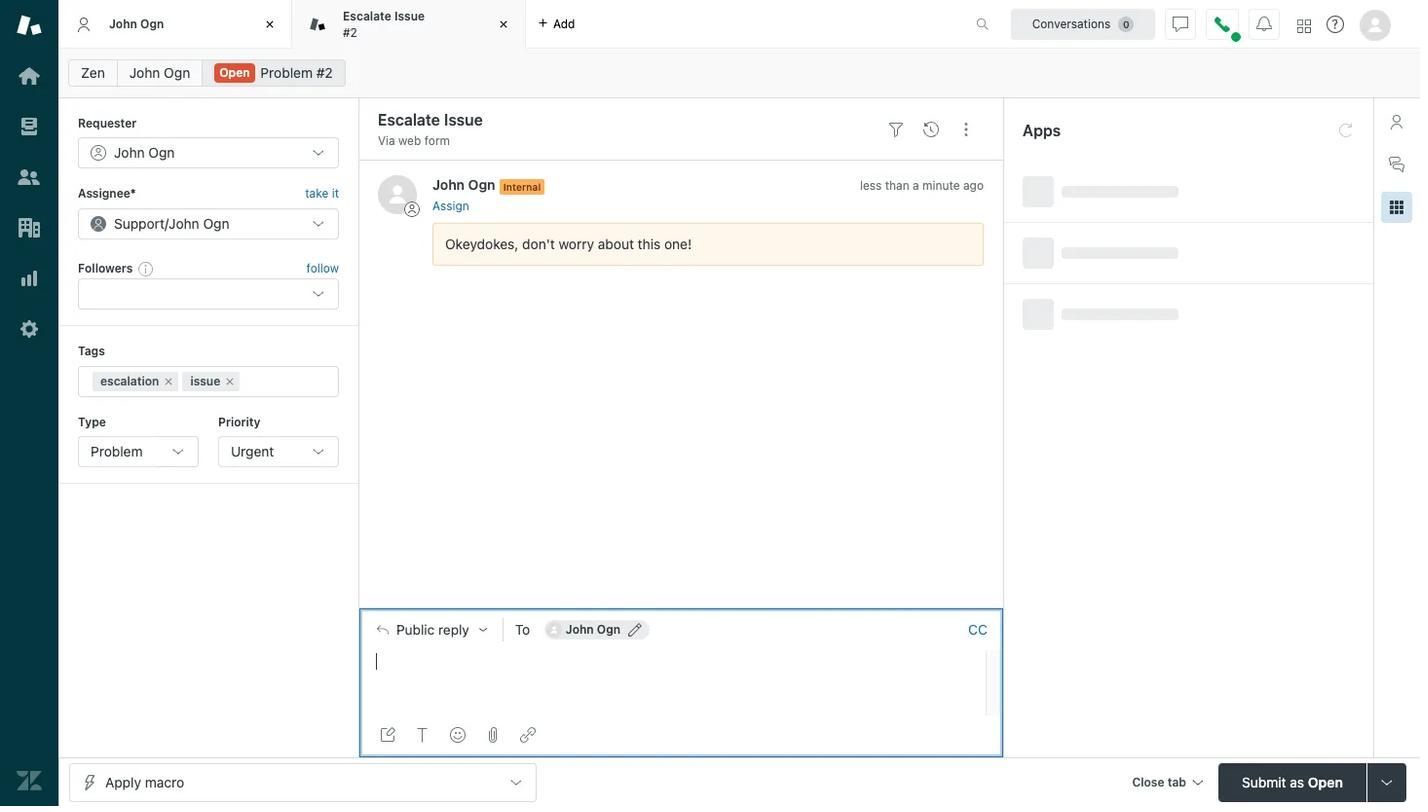Task type: vqa. For each thing, say whether or not it's contained in the screenshot.
Escalate Issue #2
yes



Task type: locate. For each thing, give the bounding box(es) containing it.
priority
[[218, 415, 261, 429]]

problem button
[[78, 436, 199, 468]]

ogn inside john ogn internal assign
[[468, 177, 496, 193]]

john ogn link up assign
[[433, 177, 496, 193]]

submit
[[1242, 774, 1287, 791]]

one!
[[664, 236, 692, 252]]

a
[[913, 179, 919, 193]]

john ogn link down john ogn 'tab'
[[117, 59, 203, 87]]

0 vertical spatial problem
[[261, 64, 313, 81]]

draft mode image
[[380, 728, 396, 743]]

/
[[165, 215, 169, 232]]

1 horizontal spatial #2
[[343, 25, 357, 39]]

support
[[114, 215, 165, 232]]

problem for problem #2
[[261, 64, 313, 81]]

john ogn up zen link
[[109, 16, 164, 31]]

problem inside popup button
[[91, 443, 143, 460]]

close image inside tab
[[494, 15, 513, 34]]

add
[[553, 16, 575, 31]]

open inside 'secondary' element
[[219, 65, 250, 80]]

0 vertical spatial open
[[219, 65, 250, 80]]

john
[[109, 16, 137, 31], [129, 64, 160, 81], [114, 145, 145, 161], [433, 177, 465, 193], [169, 215, 199, 232], [566, 622, 594, 637]]

edit user image
[[629, 623, 642, 637]]

it
[[332, 186, 339, 201]]

escalate
[[343, 9, 391, 23]]

ogn
[[140, 16, 164, 31], [164, 64, 190, 81], [148, 145, 175, 161], [468, 177, 496, 193], [203, 215, 229, 232], [597, 622, 621, 637]]

john up zen link
[[109, 16, 137, 31]]

close tab
[[1133, 775, 1187, 790]]

0 horizontal spatial problem
[[91, 443, 143, 460]]

about
[[598, 236, 634, 252]]

admin image
[[17, 317, 42, 342]]

john inside john ogn 'tab'
[[109, 16, 137, 31]]

assign
[[433, 198, 469, 213]]

worry
[[559, 236, 594, 252]]

john ogn
[[109, 16, 164, 31], [129, 64, 190, 81], [114, 145, 175, 161], [566, 622, 621, 637]]

john up assign
[[433, 177, 465, 193]]

type
[[78, 415, 106, 429]]

notifications image
[[1257, 16, 1272, 32]]

don't
[[522, 236, 555, 252]]

assignee* element
[[78, 208, 339, 239]]

escalate issue #2
[[343, 9, 425, 39]]

john right support
[[169, 215, 199, 232]]

apps
[[1023, 122, 1061, 139]]

problem inside 'secondary' element
[[261, 64, 313, 81]]

1 horizontal spatial john ogn link
[[433, 177, 496, 193]]

than
[[885, 179, 910, 193]]

to
[[515, 621, 530, 638]]

0 vertical spatial john ogn link
[[117, 59, 203, 87]]

john ogn down john ogn 'tab'
[[129, 64, 190, 81]]

zen link
[[68, 59, 118, 87]]

john ogn inside 'tab'
[[109, 16, 164, 31]]

customer context image
[[1389, 114, 1405, 130]]

1 vertical spatial problem
[[91, 443, 143, 460]]

john ogn right tarashultz49@gmail.com icon at the bottom left
[[566, 622, 621, 637]]

okeydokes, don't worry about this one!
[[445, 236, 692, 252]]

close image left add dropdown button
[[494, 15, 513, 34]]

0 horizontal spatial close image
[[260, 15, 280, 34]]

public reply button
[[360, 610, 503, 650]]

1 vertical spatial #2
[[316, 64, 333, 81]]

close image
[[260, 15, 280, 34], [494, 15, 513, 34]]

web
[[399, 133, 421, 148]]

1 vertical spatial open
[[1308, 774, 1344, 791]]

close image for tab containing escalate issue
[[494, 15, 513, 34]]

john ogn inside requester element
[[114, 145, 175, 161]]

assignee*
[[78, 186, 136, 201]]

0 horizontal spatial #2
[[316, 64, 333, 81]]

john right zen at the top of the page
[[129, 64, 160, 81]]

ogn inside 'secondary' element
[[164, 64, 190, 81]]

0 vertical spatial #2
[[343, 25, 357, 39]]

remove image
[[163, 376, 175, 387]]

open left problem #2
[[219, 65, 250, 80]]

john ogn down requester
[[114, 145, 175, 161]]

john ogn link
[[117, 59, 203, 87], [433, 177, 496, 193]]

displays possible ticket submission types image
[[1380, 775, 1395, 791]]

1 horizontal spatial problem
[[261, 64, 313, 81]]

followers element
[[78, 279, 339, 310]]

1 close image from the left
[[260, 15, 280, 34]]

problem #2
[[261, 64, 333, 81]]

1 vertical spatial john ogn link
[[433, 177, 496, 193]]

close image up problem #2
[[260, 15, 280, 34]]

#2
[[343, 25, 357, 39], [316, 64, 333, 81]]

requester
[[78, 116, 137, 131]]

apply
[[105, 774, 141, 791]]

problem
[[261, 64, 313, 81], [91, 443, 143, 460]]

open
[[219, 65, 250, 80], [1308, 774, 1344, 791]]

follow button
[[307, 260, 339, 278]]

button displays agent's chat status as invisible. image
[[1173, 16, 1189, 32]]

Public reply composer text field
[[368, 650, 980, 691]]

escalation
[[100, 374, 159, 388]]

as
[[1290, 774, 1305, 791]]

apply macro
[[105, 774, 184, 791]]

macro
[[145, 774, 184, 791]]

john right tarashultz49@gmail.com icon at the bottom left
[[566, 622, 594, 637]]

take it
[[305, 186, 339, 201]]

1 horizontal spatial close image
[[494, 15, 513, 34]]

john ogn tab
[[58, 0, 292, 49]]

john inside 'secondary' element
[[129, 64, 160, 81]]

#2 inside escalate issue #2
[[343, 25, 357, 39]]

1 horizontal spatial open
[[1308, 774, 1344, 791]]

minute
[[923, 179, 960, 193]]

tab
[[292, 0, 526, 49]]

close image inside john ogn 'tab'
[[260, 15, 280, 34]]

take it button
[[305, 185, 339, 204]]

0 horizontal spatial open
[[219, 65, 250, 80]]

ogn inside assignee* element
[[203, 215, 229, 232]]

john down requester
[[114, 145, 145, 161]]

organizations image
[[17, 215, 42, 241]]

zendesk products image
[[1298, 19, 1311, 33]]

2 close image from the left
[[494, 15, 513, 34]]

ogn inside john ogn 'tab'
[[140, 16, 164, 31]]

via
[[378, 133, 395, 148]]

close tab button
[[1124, 763, 1211, 805]]

open right as
[[1308, 774, 1344, 791]]

secondary element
[[58, 54, 1421, 93]]



Task type: describe. For each thing, give the bounding box(es) containing it.
tab containing escalate issue
[[292, 0, 526, 49]]

get help image
[[1327, 16, 1345, 33]]

cc button
[[968, 621, 988, 639]]

add link (cmd k) image
[[520, 728, 536, 743]]

tabs tab list
[[58, 0, 956, 49]]

info on adding followers image
[[139, 261, 154, 277]]

support / john ogn
[[114, 215, 229, 232]]

via web form
[[378, 133, 450, 148]]

ticket actions image
[[959, 122, 974, 137]]

zendesk support image
[[17, 13, 42, 38]]

followers
[[78, 261, 133, 276]]

main element
[[0, 0, 58, 807]]

ago
[[964, 179, 984, 193]]

avatar image
[[378, 176, 417, 215]]

okeydokes,
[[445, 236, 519, 252]]

#2 inside 'secondary' element
[[316, 64, 333, 81]]

hide composer image
[[673, 601, 689, 616]]

public reply
[[397, 622, 469, 638]]

add button
[[526, 0, 587, 48]]

take
[[305, 186, 329, 201]]

format text image
[[415, 728, 431, 743]]

john ogn internal assign
[[433, 177, 541, 213]]

zendesk image
[[17, 769, 42, 794]]

assign button
[[433, 198, 469, 215]]

john inside john ogn internal assign
[[433, 177, 465, 193]]

conversations button
[[1011, 8, 1156, 39]]

reply
[[438, 622, 469, 638]]

submit as open
[[1242, 774, 1344, 791]]

less than a minute ago text field
[[860, 179, 984, 193]]

follow
[[307, 261, 339, 276]]

problem for problem
[[91, 443, 143, 460]]

zen
[[81, 64, 105, 81]]

issue
[[190, 374, 220, 388]]

filter image
[[889, 122, 904, 137]]

ogn inside requester element
[[148, 145, 175, 161]]

form
[[425, 133, 450, 148]]

less than a minute ago
[[860, 179, 984, 193]]

customers image
[[17, 165, 42, 190]]

close image for john ogn 'tab'
[[260, 15, 280, 34]]

events image
[[924, 122, 939, 137]]

views image
[[17, 114, 42, 139]]

internal
[[503, 181, 541, 193]]

john inside assignee* element
[[169, 215, 199, 232]]

add attachment image
[[485, 728, 501, 743]]

conversations
[[1032, 16, 1111, 31]]

issue
[[395, 9, 425, 23]]

john inside requester element
[[114, 145, 145, 161]]

Subject field
[[374, 108, 875, 132]]

urgent button
[[218, 436, 339, 468]]

0 horizontal spatial john ogn link
[[117, 59, 203, 87]]

requester element
[[78, 138, 339, 169]]

public
[[397, 622, 435, 638]]

close
[[1133, 775, 1165, 790]]

john ogn inside 'secondary' element
[[129, 64, 190, 81]]

tab
[[1168, 775, 1187, 790]]

insert emojis image
[[450, 728, 466, 743]]

remove image
[[224, 376, 236, 387]]

get started image
[[17, 63, 42, 89]]

tags
[[78, 344, 105, 359]]

reporting image
[[17, 266, 42, 291]]

this
[[638, 236, 661, 252]]

urgent
[[231, 443, 274, 460]]

less
[[860, 179, 882, 193]]

apps image
[[1389, 200, 1405, 215]]

tarashultz49@gmail.com image
[[546, 622, 562, 638]]

cc
[[969, 621, 988, 638]]



